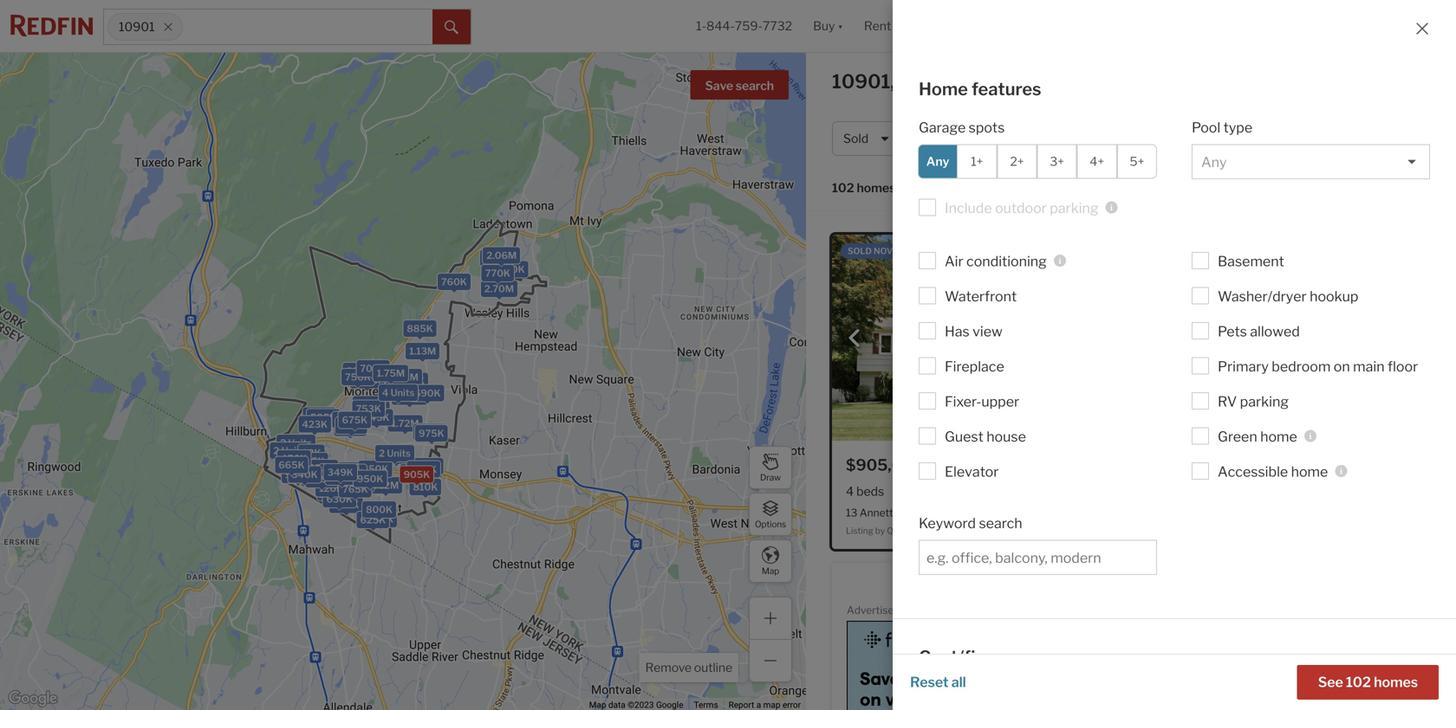 Task type: vqa. For each thing, say whether or not it's contained in the screenshot.
630K
yes



Task type: locate. For each thing, give the bounding box(es) containing it.
$139,000
[[1152, 456, 1227, 475]]

$139,000 last sold price
[[1152, 456, 1304, 475]]

nov
[[874, 246, 893, 257]]

0 vertical spatial home
[[1261, 429, 1298, 446]]

1.10m
[[354, 375, 381, 386]]

last inside $139,000 last sold price
[[1231, 461, 1252, 474]]

homes right see
[[1374, 674, 1418, 691]]

4 inside map region
[[382, 388, 389, 399]]

green home
[[1218, 429, 1298, 446]]

sep
[[1180, 575, 1197, 585]]

10901 inside 13 annette ln, airmont, ny 10901 listing by q home sales
[[980, 507, 1011, 520]]

0 horizontal spatial 475k
[[294, 461, 319, 473]]

10901 left remove 10901 icon
[[119, 19, 155, 34]]

4 left beds in the bottom of the page
[[846, 485, 854, 499]]

700k down 775k
[[333, 500, 359, 511]]

last
[[929, 461, 950, 474], [1231, 461, 1252, 474]]

10901 down the elevator
[[980, 507, 1011, 520]]

0 horizontal spatial 700k
[[333, 500, 359, 511]]

type left all
[[1224, 119, 1253, 136]]

last for $139,000
[[1231, 461, 1252, 474]]

130k
[[338, 477, 363, 488]]

1 vertical spatial home
[[1000, 131, 1035, 146]]

home up garage at the top right of the page
[[919, 78, 968, 100]]

450k up 801k
[[383, 450, 410, 462]]

ny
[[899, 70, 927, 93], [963, 507, 978, 520]]

1 vertical spatial home
[[1291, 464, 1328, 481]]

home right accessible
[[1291, 464, 1328, 481]]

650k up 1.12m
[[362, 464, 389, 475]]

450k
[[383, 450, 410, 462], [281, 454, 307, 465]]

beds / baths
[[1114, 131, 1185, 146]]

sold up 102 homes
[[844, 131, 869, 146]]

2 vertical spatial home
[[896, 526, 920, 536]]

last inside $905,000 last sold price
[[929, 461, 950, 474]]

595k
[[310, 412, 337, 424]]

1 horizontal spatial ny
[[963, 507, 978, 520]]

1 horizontal spatial parking
[[1240, 394, 1289, 410]]

1 horizontal spatial search
[[979, 515, 1023, 532]]

has view
[[945, 323, 1003, 340]]

0 vertical spatial 102
[[832, 181, 854, 195]]

Any radio
[[918, 144, 958, 179]]

option group
[[918, 144, 1157, 179]]

1 horizontal spatial 475k
[[338, 468, 363, 479]]

5+ radio
[[1117, 144, 1157, 179]]

450k up 525k
[[281, 454, 307, 465]]

2023 right 2,
[[904, 246, 927, 257]]

4 down 1.75m
[[382, 388, 389, 399]]

800k down 1.12m
[[366, 505, 393, 516]]

0 vertical spatial parking
[[1050, 200, 1099, 217]]

0 horizontal spatial type
[[1037, 131, 1063, 146]]

415k
[[333, 469, 358, 480]]

last down green
[[1231, 461, 1252, 474]]

1 horizontal spatial sold
[[952, 461, 974, 474]]

garage spots
[[919, 119, 1005, 136]]

1 vertical spatial 102
[[1346, 674, 1371, 691]]

1 vertical spatial 4
[[846, 485, 854, 499]]

2.70m
[[484, 283, 514, 295]]

0 vertical spatial home
[[919, 78, 968, 100]]

1 horizontal spatial homes
[[1374, 674, 1418, 691]]

see
[[1318, 674, 1344, 691]]

map
[[762, 566, 779, 577]]

102 right see
[[1346, 674, 1371, 691]]

price inside button
[[920, 131, 949, 146]]

list box
[[1192, 144, 1430, 179], [919, 710, 1157, 711], [1192, 710, 1430, 711]]

draw
[[760, 473, 781, 483]]

sold inside $905,000 last sold price
[[952, 461, 974, 474]]

all filters • 1
[[1258, 131, 1325, 146]]

0 vertical spatial 700k
[[360, 363, 386, 375]]

parking down 3+ option
[[1050, 200, 1099, 217]]

1.13m
[[409, 346, 436, 357]]

2 last from the left
[[1231, 461, 1252, 474]]

810k
[[413, 482, 438, 493]]

fees
[[952, 684, 980, 701]]

0 horizontal spatial last
[[929, 461, 950, 474]]

1 horizontal spatial type
[[1224, 119, 1253, 136]]

1 horizontal spatial last
[[1231, 461, 1252, 474]]

type for pool type
[[1224, 119, 1253, 136]]

340k
[[292, 470, 318, 481]]

675k
[[342, 415, 368, 426], [342, 415, 368, 426]]

430k
[[398, 376, 425, 387]]

home for home type
[[1000, 131, 1035, 146]]

665k
[[279, 460, 305, 471]]

0 horizontal spatial sold
[[844, 131, 869, 146]]

0 horizontal spatial search
[[736, 78, 774, 93]]

map region
[[0, 26, 886, 711]]

cost/finance
[[919, 647, 1025, 668]]

2023 right 6,
[[1209, 246, 1232, 257]]

0 vertical spatial search
[[736, 78, 774, 93]]

700k
[[360, 363, 386, 375], [333, 500, 359, 511]]

630k
[[326, 494, 353, 506]]

type up 3+
[[1037, 131, 1063, 146]]

price inside $905,000 last sold price
[[976, 461, 1001, 474]]

2023
[[904, 246, 927, 257], [1209, 246, 1232, 257], [1214, 575, 1237, 585]]

sales
[[922, 526, 944, 536]]

13
[[846, 507, 858, 520]]

accessible
[[1218, 464, 1288, 481]]

home inside 13 annette ln, airmont, ny 10901 listing by q home sales
[[896, 526, 920, 536]]

0 horizontal spatial homes
[[857, 181, 896, 195]]

1.12m
[[372, 480, 399, 491]]

hoa
[[919, 684, 949, 701]]

home
[[919, 78, 968, 100], [1000, 131, 1035, 146], [896, 526, 920, 536]]

0 horizontal spatial price
[[920, 131, 949, 146]]

2 horizontal spatial price
[[1279, 461, 1304, 474]]

pets
[[1218, 323, 1247, 340]]

995k
[[367, 514, 394, 525]]

425k up 340k
[[299, 456, 325, 467]]

type for home type
[[1037, 131, 1063, 146]]

type
[[1224, 119, 1253, 136], [1037, 131, 1063, 146]]

fixer-
[[945, 394, 982, 410]]

1 horizontal spatial 4
[[846, 485, 854, 499]]

425k down '550k'
[[309, 474, 335, 486]]

homes
[[931, 70, 996, 93]]

1-844-759-7732
[[696, 19, 792, 33]]

1 vertical spatial 700k
[[333, 500, 359, 511]]

13 annette ln, airmont, ny 10901 listing by q home sales
[[846, 507, 1011, 536]]

sold sep 27, 2023
[[1154, 575, 1237, 585]]

google image
[[4, 688, 62, 711]]

homes down sold button
[[857, 181, 896, 195]]

search for save search
[[736, 78, 774, 93]]

units
[[391, 388, 415, 399], [288, 438, 312, 449], [281, 446, 305, 457], [387, 448, 411, 459], [332, 467, 356, 479], [331, 467, 355, 479], [334, 471, 358, 482], [335, 476, 358, 487], [335, 477, 359, 488]]

715k
[[294, 460, 318, 471]]

0 horizontal spatial 4
[[382, 388, 389, 399]]

see 102 homes button
[[1298, 666, 1439, 700]]

outdoor
[[995, 200, 1047, 217]]

list box for pool type
[[1192, 144, 1430, 179]]

4 beds
[[846, 485, 884, 499]]

0 horizontal spatial 10901
[[119, 19, 155, 34]]

home right q at the right bottom of page
[[896, 526, 920, 536]]

type inside button
[[1037, 131, 1063, 146]]

spots
[[969, 119, 1005, 136]]

2 horizontal spatial sold
[[1255, 461, 1276, 474]]

photo of 13 annette ln, airmont, ny 10901 image
[[832, 235, 1122, 441]]

0 vertical spatial 425k
[[299, 456, 325, 467]]

ny right 10901,
[[899, 70, 927, 93]]

1 vertical spatial search
[[979, 515, 1023, 532]]

650k up 810k
[[410, 464, 437, 476]]

price
[[920, 131, 949, 146], [976, 461, 1001, 474], [1279, 461, 1304, 474]]

sold inside $139,000 last sold price
[[1255, 461, 1276, 474]]

all
[[952, 674, 966, 691]]

102 down sold button
[[832, 181, 854, 195]]

4+ radio
[[1077, 144, 1117, 179]]

sold left sep
[[1154, 575, 1178, 585]]

255k
[[331, 478, 357, 489]]

home up 2+
[[1000, 131, 1035, 146]]

price inside $139,000 last sold price
[[1279, 461, 1304, 474]]

0 horizontal spatial 450k
[[281, 454, 307, 465]]

search inside button
[[736, 78, 774, 93]]

price down guest house
[[976, 461, 1001, 474]]

for
[[1000, 70, 1026, 93]]

beds
[[1114, 131, 1143, 146]]

3+ radio
[[1037, 144, 1077, 179]]

sold left 'dec'
[[1154, 246, 1178, 257]]

last down guest
[[929, 461, 950, 474]]

1 horizontal spatial price
[[976, 461, 1001, 474]]

floor
[[1388, 358, 1418, 375]]

800k down 2.06m
[[498, 264, 525, 275]]

sold left nov
[[848, 246, 872, 257]]

753k
[[356, 404, 381, 415]]

2023 right 27,
[[1214, 575, 1237, 585]]

1 horizontal spatial 102
[[1346, 674, 1371, 691]]

1 vertical spatial homes
[[1374, 674, 1418, 691]]

sold down green home
[[1255, 461, 1276, 474]]

remove
[[645, 661, 692, 676]]

ny inside 13 annette ln, airmont, ny 10901 listing by q home sales
[[963, 507, 978, 520]]

sold button
[[832, 121, 901, 156]]

625k
[[360, 515, 386, 526]]

0 horizontal spatial 102
[[832, 181, 854, 195]]

700k up 1.10m
[[360, 363, 386, 375]]

0 vertical spatial 4
[[382, 388, 389, 399]]

homes inside button
[[1374, 674, 1418, 691]]

0 vertical spatial ny
[[899, 70, 927, 93]]

sold for sold nov 2, 2023
[[848, 246, 872, 257]]

0 horizontal spatial 800k
[[366, 505, 393, 516]]

home
[[1261, 429, 1298, 446], [1291, 464, 1328, 481]]

price down green home
[[1279, 461, 1304, 474]]

845k
[[363, 412, 390, 423]]

2023 for sold sep 27, 2023
[[1214, 575, 1237, 585]]

1 horizontal spatial 10901
[[980, 507, 1011, 520]]

parking up green home
[[1240, 394, 1289, 410]]

homes
[[857, 181, 896, 195], [1374, 674, 1418, 691]]

on
[[1334, 358, 1350, 375]]

view
[[973, 323, 1003, 340]]

price button
[[908, 121, 982, 156]]

950k
[[357, 474, 384, 485]]

home type
[[1000, 131, 1063, 146]]

green
[[1218, 429, 1258, 446]]

sold down guest
[[952, 461, 974, 474]]

1 vertical spatial parking
[[1240, 394, 1289, 410]]

ny right airmont,
[[963, 507, 978, 520]]

by
[[875, 526, 885, 536]]

1 vertical spatial ny
[[963, 507, 978, 520]]

draw button
[[749, 446, 792, 490]]

1 last from the left
[[929, 461, 950, 474]]

home inside button
[[1000, 131, 1035, 146]]

835k
[[398, 376, 424, 388]]

0 vertical spatial 800k
[[498, 264, 525, 275]]

home up accessible home
[[1261, 429, 1298, 446]]

•
[[1313, 131, 1317, 146]]

sold inside sold button
[[844, 131, 869, 146]]

2+ radio
[[997, 144, 1037, 179]]

search up e.g. office, balcony, modern text box
[[979, 515, 1023, 532]]

1 horizontal spatial 800k
[[498, 264, 525, 275]]

2
[[280, 438, 286, 449], [273, 446, 279, 457], [379, 448, 385, 459], [323, 467, 329, 479], [326, 471, 332, 482], [327, 476, 333, 487], [327, 477, 333, 488]]

1 vertical spatial 10901
[[980, 507, 1011, 520]]

price up any
[[920, 131, 949, 146]]

ad region
[[847, 621, 1107, 711]]

search right save
[[736, 78, 774, 93]]



Task type: describe. For each thing, give the bounding box(es) containing it.
/
[[1145, 131, 1150, 146]]

102 inside button
[[1346, 674, 1371, 691]]

pool type
[[1192, 119, 1253, 136]]

hookup
[[1310, 288, 1359, 305]]

1 vertical spatial 425k
[[309, 474, 335, 486]]

955k
[[360, 404, 386, 416]]

335k
[[332, 466, 358, 477]]

1 horizontal spatial 700k
[[360, 363, 386, 375]]

keyword
[[919, 515, 976, 532]]

beds
[[857, 485, 884, 499]]

q
[[887, 526, 894, 536]]

1+
[[971, 154, 983, 169]]

save
[[705, 78, 733, 93]]

sale
[[1030, 70, 1069, 93]]

keyword search
[[919, 515, 1023, 532]]

793k
[[484, 253, 509, 264]]

775k
[[335, 488, 360, 499]]

6,
[[1200, 246, 1207, 257]]

83k
[[302, 448, 321, 459]]

0 horizontal spatial parking
[[1050, 200, 1099, 217]]

pets allowed
[[1218, 323, 1300, 340]]

520k
[[297, 453, 323, 464]]

basement
[[1218, 253, 1285, 270]]

photo of 206 parkside dr #206, suffern, ny 10901 image
[[1138, 235, 1428, 441]]

save search
[[705, 78, 774, 93]]

905k
[[404, 469, 430, 481]]

price for $905,000
[[976, 461, 1001, 474]]

last for $905,000
[[929, 461, 950, 474]]

home features
[[919, 78, 1042, 100]]

washer/dryer
[[1218, 288, 1307, 305]]

4 for 4 units
[[382, 388, 389, 399]]

price for $139,000
[[1279, 461, 1304, 474]]

844-
[[707, 19, 735, 33]]

4 for 4 beds
[[846, 485, 854, 499]]

356k
[[331, 478, 358, 489]]

remove outline
[[645, 661, 733, 676]]

list box for hoa fees
[[919, 710, 1157, 711]]

see 102 homes
[[1318, 674, 1418, 691]]

e.g. office, balcony, modern text field
[[927, 550, 1150, 567]]

999k
[[417, 427, 443, 438]]

0 vertical spatial homes
[[857, 181, 896, 195]]

102 homes
[[832, 181, 896, 195]]

include outdoor parking
[[945, 200, 1099, 217]]

2+
[[1010, 154, 1024, 169]]

home for accessible home
[[1291, 464, 1328, 481]]

2,
[[895, 246, 902, 257]]

previous button image
[[846, 330, 863, 347]]

main
[[1353, 358, 1385, 375]]

1 vertical spatial 800k
[[366, 505, 393, 516]]

listing
[[846, 526, 874, 536]]

10901,
[[832, 70, 895, 93]]

features
[[972, 78, 1042, 100]]

allowed
[[1250, 323, 1300, 340]]

pool
[[1192, 119, 1221, 136]]

garage
[[919, 119, 966, 136]]

reset all button
[[910, 666, 966, 700]]

423k
[[302, 419, 328, 430]]

2.06m
[[487, 250, 517, 261]]

has
[[945, 323, 970, 340]]

sold for $905,000
[[952, 461, 974, 474]]

759-
[[735, 19, 763, 33]]

home for home features
[[919, 78, 968, 100]]

0 horizontal spatial ny
[[899, 70, 927, 93]]

275k
[[323, 479, 348, 490]]

all filters • 1 button
[[1226, 121, 1336, 156]]

sort
[[917, 181, 942, 195]]

sold for sold dec 6, 2023
[[1154, 246, 1178, 257]]

0 horizontal spatial 650k
[[362, 464, 389, 475]]

4 units
[[382, 388, 415, 399]]

120k
[[319, 483, 343, 495]]

sold for sold sep 27, 2023
[[1154, 575, 1178, 585]]

outline
[[694, 661, 733, 676]]

fireplace
[[945, 358, 1005, 375]]

0 vertical spatial 10901
[[119, 19, 155, 34]]

save search button
[[691, 70, 789, 100]]

140k
[[338, 483, 362, 494]]

house
[[987, 429, 1026, 446]]

beds / baths button
[[1103, 121, 1219, 156]]

home for green home
[[1261, 429, 1298, 446]]

320k
[[322, 483, 348, 495]]

fixer-upper
[[945, 394, 1020, 410]]

sold dec 6, 2023
[[1154, 246, 1232, 257]]

1.75m
[[377, 368, 405, 379]]

map button
[[749, 540, 792, 583]]

option group containing any
[[918, 144, 1157, 179]]

air conditioning
[[945, 253, 1047, 270]]

remove 10901 image
[[163, 22, 173, 32]]

610k
[[339, 420, 364, 432]]

420k
[[305, 473, 331, 484]]

523k
[[338, 423, 363, 434]]

575k
[[336, 415, 361, 426]]

770k
[[485, 268, 511, 279]]

139k
[[321, 487, 345, 498]]

ln,
[[902, 507, 916, 520]]

remove outline button
[[639, 654, 739, 683]]

search for keyword search
[[979, 515, 1023, 532]]

options button
[[749, 493, 792, 537]]

photo of 148 doxbury ln, suffern, ny 10901 image
[[1138, 564, 1428, 711]]

7732
[[763, 19, 792, 33]]

580k
[[350, 468, 376, 479]]

sold for $139,000
[[1255, 461, 1276, 474]]

1+ radio
[[957, 144, 997, 179]]

2023 for sold dec 6, 2023
[[1209, 246, 1232, 257]]

1-844-759-7732 link
[[696, 19, 792, 33]]

885k
[[407, 323, 433, 334]]

primary
[[1218, 358, 1269, 375]]

rv
[[1218, 394, 1237, 410]]

1 horizontal spatial 450k
[[383, 450, 410, 462]]

2023 for sold nov 2, 2023
[[904, 246, 927, 257]]

1 horizontal spatial 650k
[[410, 464, 437, 476]]

advertisement
[[847, 604, 920, 617]]

guest
[[945, 429, 984, 446]]

any
[[927, 154, 950, 169]]

3+
[[1050, 154, 1065, 169]]

submit search image
[[445, 21, 459, 34]]

annette
[[860, 507, 900, 520]]



